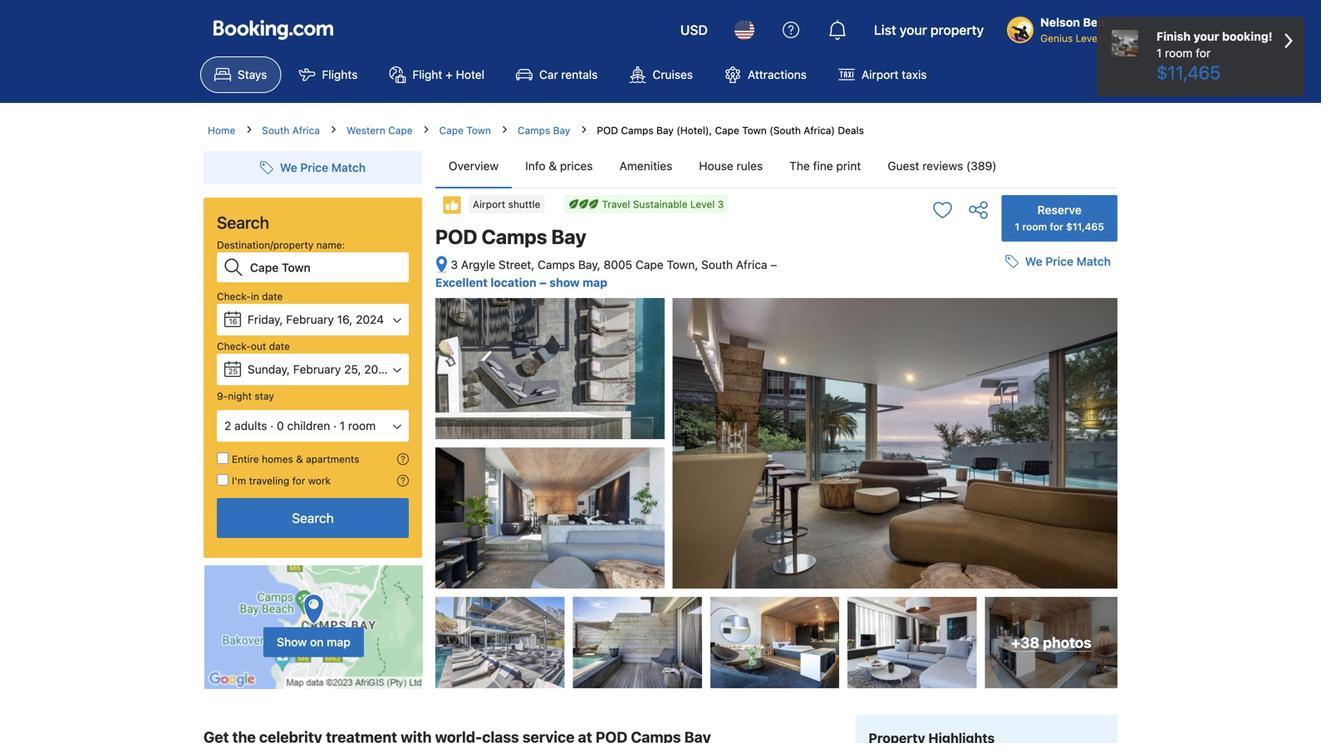Task type: vqa. For each thing, say whether or not it's contained in the screenshot.
5 vacation homes for a Thanksgiving getaway image
no



Task type: locate. For each thing, give the bounding box(es) containing it.
airport inside airport taxis link
[[862, 68, 899, 81]]

1 vertical spatial reviews
[[1032, 333, 1068, 345]]

1 vertical spatial 2024
[[364, 363, 392, 376]]

0 horizontal spatial your
[[900, 22, 927, 38]]

pod down the valign  initial image
[[435, 225, 477, 248]]

1 horizontal spatial airport
[[862, 68, 899, 81]]

in
[[251, 291, 259, 302]]

0 vertical spatial reviews
[[923, 159, 963, 173]]

bay left (hotel),
[[656, 125, 674, 136]]

2 vertical spatial was
[[954, 420, 974, 432]]

scored 9.5 element
[[1074, 318, 1101, 344]]

entire homes & apartments
[[232, 454, 359, 465]]

we price match button down "reserve 1 room for $11,465"
[[999, 247, 1118, 277]]

south inside 3 argyle street, camps bay, 8005 cape town, south africa – excellent location – show map
[[701, 258, 733, 272]]

0 vertical spatial date
[[262, 291, 283, 302]]

1 horizontal spatial pod
[[597, 125, 618, 136]]

price down south africa link
[[300, 161, 328, 174]]

1 vertical spatial south
[[701, 258, 733, 272]]

2024 right 25,
[[364, 363, 392, 376]]

africa right town,
[[736, 258, 767, 272]]

the
[[789, 159, 810, 173]]

room inside "reserve 1 room for $11,465"
[[1022, 221, 1047, 233]]

2 vertical spatial room
[[348, 419, 376, 433]]

$11,465 inside "reserve 1 room for $11,465"
[[1066, 221, 1104, 233]]

1 vertical spatial $11,465
[[1066, 221, 1104, 233]]

0 vertical spatial we
[[280, 161, 297, 174]]

friday, february 16, 2024
[[248, 313, 384, 327]]

airport left taxis
[[862, 68, 899, 81]]

amenities
[[619, 159, 672, 173]]

show
[[277, 636, 307, 649]]

0 vertical spatial price
[[300, 161, 328, 174]]

0 horizontal spatial south
[[262, 125, 290, 136]]

$11,465 down "reserve"
[[1066, 221, 1104, 233]]

1 vertical spatial date
[[269, 341, 290, 352]]

3
[[718, 199, 724, 210], [451, 258, 458, 272]]

car
[[539, 68, 558, 81]]

1 vertical spatial airport
[[473, 199, 505, 210]]

for
[[1196, 46, 1211, 60], [1050, 221, 1063, 233], [292, 475, 305, 487]]

2 vertical spatial for
[[292, 475, 305, 487]]

your for finish
[[1194, 29, 1219, 43]]

flights
[[322, 68, 358, 81]]

reviews down the exceptional
[[1032, 333, 1068, 345]]

1 horizontal spatial search
[[292, 511, 334, 526]]

1 vertical spatial –
[[539, 276, 547, 290]]

0 horizontal spatial we price match
[[280, 161, 366, 174]]

i'm
[[232, 475, 246, 487]]

16
[[229, 317, 237, 326]]

1 vertical spatial level
[[690, 199, 715, 210]]

1 horizontal spatial &
[[549, 159, 557, 173]]

0 vertical spatial search
[[217, 213, 269, 232]]

0 vertical spatial february
[[286, 313, 334, 327]]

0 vertical spatial for
[[1196, 46, 1211, 60]]

price inside search section
[[300, 161, 328, 174]]

1 horizontal spatial was
[[954, 420, 974, 432]]

was down thing
[[954, 420, 974, 432]]

excellent
[[435, 276, 488, 290]]

airport for airport shuttle
[[473, 199, 505, 210]]

we down "reserve 1 room for $11,465"
[[1025, 255, 1043, 269]]

1 vertical spatial we
[[1025, 255, 1043, 269]]

1 vertical spatial map
[[327, 636, 351, 649]]

0 horizontal spatial africa
[[292, 125, 320, 136]]

exceptional 389 reviews
[[996, 317, 1068, 345]]

check- up 16
[[217, 291, 251, 302]]

1 inside "finish your booking! 1 room for $11,465"
[[1157, 46, 1162, 60]]

price
[[300, 161, 328, 174], [1046, 255, 1074, 269]]

0 horizontal spatial match
[[331, 161, 366, 174]]

room down "reserve"
[[1022, 221, 1047, 233]]

0 vertical spatial match
[[331, 161, 366, 174]]

0 horizontal spatial $11,465
[[1066, 221, 1104, 233]]

guest reviews (389) link
[[874, 145, 1010, 188]]

each
[[974, 368, 999, 381]]

1 horizontal spatial africa
[[736, 258, 767, 272]]

1
[[1103, 32, 1108, 44], [1157, 46, 1162, 60], [1015, 221, 1020, 233], [340, 419, 345, 433]]

& right homes
[[296, 454, 303, 465]]

adults
[[234, 419, 267, 433]]

we price match down south africa link
[[280, 161, 366, 174]]

paid
[[1016, 381, 1038, 394]]

0 horizontal spatial pod
[[435, 225, 477, 248]]

camps inside 3 argyle street, camps bay, 8005 cape town, south africa – excellent location – show map
[[538, 258, 575, 272]]

1 horizontal spatial level
[[1076, 32, 1100, 44]]

3 right click to open map view image
[[451, 258, 458, 272]]

camps bay link
[[518, 123, 570, 138]]

beautiful
[[915, 407, 959, 420]]

room inside "dropdown button"
[[348, 419, 376, 433]]

2024 right 16,
[[356, 313, 384, 327]]

a
[[1073, 394, 1079, 407]]

0 vertical spatial we price match button
[[253, 153, 372, 183]]

next image
[[1103, 396, 1113, 406]]

date for check-in date
[[262, 291, 283, 302]]

$11,465 down the finish
[[1157, 61, 1221, 83]]

february
[[286, 313, 334, 327], [293, 363, 341, 376]]

south right home link
[[262, 125, 290, 136]]

reviews left the "(389)"
[[923, 159, 963, 173]]

your inside "finish your booking! 1 room for $11,465"
[[1194, 29, 1219, 43]]

western cape
[[346, 125, 413, 136]]

february left 25,
[[293, 363, 341, 376]]

we down south africa
[[280, 161, 297, 174]]

1 vertical spatial was
[[1050, 394, 1070, 407]]

map down bay, on the top left
[[583, 276, 607, 290]]

we'll show you stays where you can have the entire place to yourself image
[[397, 454, 409, 465], [397, 454, 409, 465]]

cape
[[388, 125, 413, 136], [439, 125, 464, 136], [715, 125, 739, 136], [636, 258, 664, 272]]

airport left shuttle
[[473, 199, 505, 210]]

0 vertical spatial pod
[[597, 125, 618, 136]]

· right children
[[333, 419, 337, 433]]

0 vertical spatial we price match
[[280, 161, 366, 174]]

how
[[951, 368, 971, 381]]

level
[[1076, 32, 1100, 44], [690, 199, 715, 210]]

africa)
[[804, 125, 835, 136]]

we inside search section
[[280, 161, 297, 174]]

1 vertical spatial &
[[296, 454, 303, 465]]

check- down 16
[[217, 341, 251, 352]]

1 horizontal spatial your
[[1194, 29, 1219, 43]]

1 horizontal spatial we price match button
[[999, 247, 1118, 277]]

1 vertical spatial february
[[293, 363, 341, 376]]

0 horizontal spatial ·
[[270, 419, 274, 433]]

western
[[346, 125, 385, 136]]

level down the house
[[690, 199, 715, 210]]

house rules
[[699, 159, 763, 173]]

deals
[[838, 125, 864, 136]]

1 vertical spatial for
[[1050, 221, 1063, 233]]

airport for airport taxis
[[862, 68, 899, 81]]

& right info
[[549, 159, 557, 173]]

0 vertical spatial room
[[1165, 46, 1193, 60]]

february left 16,
[[286, 313, 334, 327]]

room down the finish
[[1165, 46, 1193, 60]]

south right town,
[[701, 258, 733, 272]]

l loved how each and every staff was welcoming and paid attention, the diversity of employees was a beautiful thing to see, customer service was …
[[915, 368, 1089, 432]]

was up the
[[915, 381, 935, 394]]

price down "reserve 1 room for $11,465"
[[1046, 255, 1074, 269]]

9-
[[217, 391, 228, 402]]

airport taxis
[[862, 68, 927, 81]]

0 vertical spatial map
[[583, 276, 607, 290]]

date right in
[[262, 291, 283, 302]]

level down ben
[[1076, 32, 1100, 44]]

top-
[[917, 511, 946, 526]]

booking.com image
[[214, 20, 333, 40]]

pod for pod camps bay
[[435, 225, 477, 248]]

africa left western
[[292, 125, 320, 136]]

0 horizontal spatial for
[[292, 475, 305, 487]]

uganda
[[976, 466, 1013, 477]]

match down western
[[331, 161, 366, 174]]

1 horizontal spatial we
[[1025, 255, 1043, 269]]

bay for pod camps bay (hotel), cape town (south africa) deals
[[656, 125, 674, 136]]

south
[[262, 125, 290, 136], [701, 258, 733, 272]]

for inside "reserve 1 room for $11,465"
[[1050, 221, 1063, 233]]

reviews inside the exceptional 389 reviews
[[1032, 333, 1068, 345]]

1 horizontal spatial price
[[1046, 255, 1074, 269]]

travel sustainable level 3
[[602, 199, 724, 210]]

the fine print
[[789, 159, 861, 173]]

0 horizontal spatial map
[[327, 636, 351, 649]]

(south
[[770, 125, 801, 136]]

1 vertical spatial africa
[[736, 258, 767, 272]]

welcoming
[[938, 381, 991, 394]]

1 inside "reserve 1 room for $11,465"
[[1015, 221, 1020, 233]]

traveling
[[249, 475, 289, 487]]

0 horizontal spatial &
[[296, 454, 303, 465]]

if you select this option, we'll show you popular business travel features like breakfast, wifi and free parking. image
[[397, 475, 409, 487], [397, 475, 409, 487]]

print
[[836, 159, 861, 173]]

· left 0
[[270, 419, 274, 433]]

camps bay
[[518, 125, 570, 136]]

we price match button down south africa link
[[253, 153, 372, 183]]

0 vertical spatial airport
[[862, 68, 899, 81]]

search up destination/property
[[217, 213, 269, 232]]

on
[[310, 636, 324, 649]]

9.0
[[1077, 511, 1097, 526]]

top-rated beach nearby
[[917, 511, 1066, 526]]

0 vertical spatial 3
[[718, 199, 724, 210]]

1 vertical spatial check-
[[217, 341, 251, 352]]

search down work
[[292, 511, 334, 526]]

1 horizontal spatial reviews
[[1032, 333, 1068, 345]]

0 horizontal spatial room
[[348, 419, 376, 433]]

0 horizontal spatial was
[[915, 381, 935, 394]]

see,
[[1004, 407, 1025, 420]]

1 horizontal spatial we price match
[[1025, 255, 1111, 269]]

1 vertical spatial we price match button
[[999, 247, 1118, 277]]

1 vertical spatial pod
[[435, 225, 477, 248]]

1 town from the left
[[466, 125, 491, 136]]

map right 'on'
[[327, 636, 351, 649]]

0 horizontal spatial town
[[466, 125, 491, 136]]

camps up 'show'
[[538, 258, 575, 272]]

bay up bay, on the top left
[[551, 225, 586, 248]]

match down "reserve 1 room for $11,465"
[[1077, 255, 1111, 269]]

16,
[[337, 313, 353, 327]]

your right list
[[900, 22, 927, 38]]

1 horizontal spatial room
[[1022, 221, 1047, 233]]

0 horizontal spatial –
[[539, 276, 547, 290]]

2 horizontal spatial room
[[1165, 46, 1193, 60]]

pod for pod camps bay (hotel), cape town (south africa) deals
[[597, 125, 618, 136]]

0 vertical spatial check-
[[217, 291, 251, 302]]

show
[[549, 276, 580, 290]]

africa inside 3 argyle street, camps bay, 8005 cape town, south africa – excellent location – show map
[[736, 258, 767, 272]]

3 down the house
[[718, 199, 724, 210]]

$11,465
[[1157, 61, 1221, 83], [1066, 221, 1104, 233]]

search inside button
[[292, 511, 334, 526]]

we price match inside search section
[[280, 161, 366, 174]]

2 adults · 0 children · 1 room
[[224, 419, 376, 433]]

1 horizontal spatial for
[[1050, 221, 1063, 233]]

1 horizontal spatial match
[[1077, 255, 1111, 269]]

1 horizontal spatial $11,465
[[1157, 61, 1221, 83]]

1 vertical spatial search
[[292, 511, 334, 526]]

pod up the amenities link
[[597, 125, 618, 136]]

town left (south
[[742, 125, 767, 136]]

2 check- from the top
[[217, 341, 251, 352]]

search
[[217, 213, 269, 232], [292, 511, 334, 526]]

+
[[446, 68, 453, 81]]

pod
[[597, 125, 618, 136], [435, 225, 477, 248]]

room up apartments
[[348, 419, 376, 433]]

1 horizontal spatial –
[[771, 258, 777, 272]]

for inside search section
[[292, 475, 305, 487]]

bay up info & prices
[[553, 125, 570, 136]]

1 check- from the top
[[217, 291, 251, 302]]

entire
[[232, 454, 259, 465]]

excellent location – show map button
[[435, 276, 607, 290]]

2 horizontal spatial for
[[1196, 46, 1211, 60]]

1 horizontal spatial ·
[[333, 419, 337, 433]]

0 horizontal spatial 3
[[451, 258, 458, 272]]

0 horizontal spatial price
[[300, 161, 328, 174]]

0 horizontal spatial we
[[280, 161, 297, 174]]

thing
[[962, 407, 988, 420]]

flight + hotel link
[[375, 57, 499, 93]]

1 vertical spatial 3
[[451, 258, 458, 272]]

·
[[270, 419, 274, 433], [333, 419, 337, 433]]

2
[[224, 419, 231, 433]]

home link
[[208, 123, 235, 138]]

date right out
[[269, 341, 290, 352]]

was down attention, at the right of page
[[1050, 394, 1070, 407]]

south africa
[[262, 125, 320, 136]]

your right the finish
[[1194, 29, 1219, 43]]

1 horizontal spatial map
[[583, 276, 607, 290]]

camps up amenities
[[621, 125, 654, 136]]

2024 for friday, february 16, 2024
[[356, 313, 384, 327]]

2 town from the left
[[742, 125, 767, 136]]

0 vertical spatial 2024
[[356, 313, 384, 327]]

0 vertical spatial africa
[[292, 125, 320, 136]]

flight
[[413, 68, 442, 81]]

town up overview
[[466, 125, 491, 136]]

0 horizontal spatial we price match button
[[253, 153, 372, 183]]

nearby
[[1023, 511, 1066, 526]]

1 inside "dropdown button"
[[340, 419, 345, 433]]

2 · from the left
[[333, 419, 337, 433]]

1 horizontal spatial town
[[742, 125, 767, 136]]

map
[[583, 276, 607, 290], [327, 636, 351, 649]]

2024 for sunday, february 25, 2024
[[364, 363, 392, 376]]

and
[[1002, 368, 1020, 381], [994, 381, 1013, 394]]

stays
[[238, 68, 267, 81]]

map inside search section
[[327, 636, 351, 649]]

ben
[[1083, 15, 1105, 29]]

we price match down "reserve 1 room for $11,465"
[[1025, 255, 1111, 269]]

0 vertical spatial level
[[1076, 32, 1100, 44]]

property
[[931, 22, 984, 38]]

0 vertical spatial $11,465
[[1157, 61, 1221, 83]]

cape right 8005
[[636, 258, 664, 272]]

1 vertical spatial match
[[1077, 255, 1111, 269]]

flights link
[[285, 57, 372, 93]]

0 horizontal spatial airport
[[473, 199, 505, 210]]

we price match button inside search section
[[253, 153, 372, 183]]

0 horizontal spatial search
[[217, 213, 269, 232]]

1 vertical spatial room
[[1022, 221, 1047, 233]]

1 horizontal spatial south
[[701, 258, 733, 272]]



Task type: describe. For each thing, give the bounding box(es) containing it.
click to open map view image
[[435, 256, 448, 275]]

check- for out
[[217, 341, 251, 352]]

rated
[[946, 511, 979, 526]]

previous image
[[897, 396, 907, 406]]

reserve 1 room for $11,465
[[1015, 203, 1104, 233]]

beach
[[982, 511, 1020, 526]]

car rentals link
[[502, 57, 612, 93]]

prices
[[560, 159, 593, 173]]

photos
[[1043, 635, 1092, 652]]

airport shuttle
[[473, 199, 541, 210]]

location
[[491, 276, 537, 290]]

the
[[915, 394, 931, 407]]

1 vertical spatial price
[[1046, 255, 1074, 269]]

apartments
[[306, 454, 359, 465]]

top-rated beach nearby element
[[908, 509, 1066, 529]]

exceptional
[[996, 317, 1068, 333]]

0 horizontal spatial reviews
[[923, 159, 963, 173]]

nelson ben genius level 1
[[1040, 15, 1108, 44]]

argyle
[[461, 258, 495, 272]]

house rules link
[[686, 145, 776, 188]]

attractions
[[748, 68, 807, 81]]

friday,
[[248, 313, 283, 327]]

stay
[[255, 391, 274, 402]]

match inside search section
[[331, 161, 366, 174]]

check-in date
[[217, 291, 283, 302]]

your for list
[[900, 22, 927, 38]]

389
[[1010, 333, 1029, 345]]

+38 photos
[[1011, 635, 1092, 652]]

info & prices link
[[512, 145, 606, 188]]

nelson
[[1040, 15, 1080, 29]]

info & prices
[[525, 159, 593, 173]]

check- for in
[[217, 291, 251, 302]]

list your property
[[874, 22, 984, 38]]

employees
[[993, 394, 1047, 407]]

cape right western
[[388, 125, 413, 136]]

house
[[699, 159, 733, 173]]

february for 16,
[[286, 313, 334, 327]]

overview link
[[435, 145, 512, 188]]

guest reviews (389)
[[888, 159, 997, 173]]

0 horizontal spatial level
[[690, 199, 715, 210]]

show on map
[[277, 636, 351, 649]]

town,
[[667, 258, 698, 272]]

overview
[[449, 159, 499, 173]]

usd button
[[670, 10, 718, 50]]

and up employees
[[994, 381, 1013, 394]]

1 inside "nelson ben genius level 1"
[[1103, 32, 1108, 44]]

bay for pod camps bay
[[551, 225, 586, 248]]

+38 photos link
[[985, 598, 1118, 689]]

cape up overview
[[439, 125, 464, 136]]

25,
[[344, 363, 361, 376]]

flight + hotel
[[413, 68, 484, 81]]

room inside "finish your booking! 1 room for $11,465"
[[1165, 46, 1193, 60]]

$11,465 inside "finish your booking! 1 room for $11,465"
[[1157, 61, 1221, 83]]

Where are you going? field
[[243, 253, 409, 283]]

fiona
[[933, 466, 958, 477]]

rated exceptional element
[[908, 315, 1068, 335]]

level inside "nelson ben genius level 1"
[[1076, 32, 1100, 44]]

your account menu nelson ben genius level 1 element
[[1007, 7, 1114, 46]]

every
[[1023, 368, 1051, 381]]

finish
[[1157, 29, 1191, 43]]

search section
[[197, 138, 429, 691]]

sustainable
[[633, 199, 688, 210]]

bay,
[[578, 258, 601, 272]]

name:
[[316, 239, 345, 251]]

cape town link
[[439, 123, 491, 138]]

(389)
[[966, 159, 997, 173]]

travel
[[602, 199, 630, 210]]

south africa link
[[262, 123, 320, 138]]

children
[[287, 419, 330, 433]]

camps up info
[[518, 125, 550, 136]]

1 · from the left
[[270, 419, 274, 433]]

pod camps bay (hotel), cape town (south africa) deals link
[[597, 125, 864, 136]]

check-out date
[[217, 341, 290, 352]]

diversity
[[934, 394, 977, 407]]

february for 25,
[[293, 363, 341, 376]]

i'm traveling for work
[[232, 475, 331, 487]]

3 argyle street, camps bay, 8005 cape town, south africa – excellent location – show map
[[435, 258, 777, 290]]

shuttle
[[508, 199, 541, 210]]

amenities link
[[606, 145, 686, 188]]

pod camps bay (hotel), cape town (south africa) deals
[[597, 125, 864, 136]]

…
[[977, 420, 985, 432]]

the fine print link
[[776, 145, 874, 188]]

9.0 element
[[1073, 504, 1101, 533]]

1 horizontal spatial 3
[[718, 199, 724, 210]]

cape inside 3 argyle street, camps bay, 8005 cape town, south africa – excellent location – show map
[[636, 258, 664, 272]]

out
[[251, 341, 266, 352]]

loved
[[921, 368, 948, 381]]

western cape link
[[346, 123, 413, 138]]

2 adults · 0 children · 1 room button
[[217, 410, 409, 442]]

9-night stay
[[217, 391, 274, 402]]

date for check-out date
[[269, 341, 290, 352]]

valign  initial image
[[442, 195, 462, 215]]

pod camps bay
[[435, 225, 586, 248]]

rules
[[737, 159, 763, 173]]

0 vertical spatial south
[[262, 125, 290, 136]]

of
[[980, 394, 990, 407]]

rentals
[[561, 68, 598, 81]]

0
[[277, 419, 284, 433]]

and up paid
[[1002, 368, 1020, 381]]

cape right (hotel),
[[715, 125, 739, 136]]

attention,
[[1041, 381, 1089, 394]]

0 vertical spatial &
[[549, 159, 557, 173]]

camps up 'street,'
[[482, 225, 547, 248]]

airport taxis link
[[824, 57, 941, 93]]

3 inside 3 argyle street, camps bay, 8005 cape town, south africa – excellent location – show map
[[451, 258, 458, 272]]

sunday, february 25, 2024
[[248, 363, 392, 376]]

booking!
[[1222, 29, 1273, 43]]

0 vertical spatial was
[[915, 381, 935, 394]]

finish your booking! 1 room for $11,465
[[1157, 29, 1273, 83]]

destination/property
[[217, 239, 314, 251]]

customer
[[1027, 407, 1075, 420]]

fine
[[813, 159, 833, 173]]

service
[[915, 420, 951, 432]]

for inside "finish your booking! 1 room for $11,465"
[[1196, 46, 1211, 60]]

rightchevron image
[[1285, 28, 1293, 53]]

search button
[[217, 499, 409, 538]]

2 horizontal spatial was
[[1050, 394, 1070, 407]]

25
[[228, 367, 238, 376]]

map inside 3 argyle street, camps bay, 8005 cape town, south africa – excellent location – show map
[[583, 276, 607, 290]]

0 vertical spatial –
[[771, 258, 777, 272]]

1 vertical spatial we price match
[[1025, 255, 1111, 269]]

& inside search section
[[296, 454, 303, 465]]



